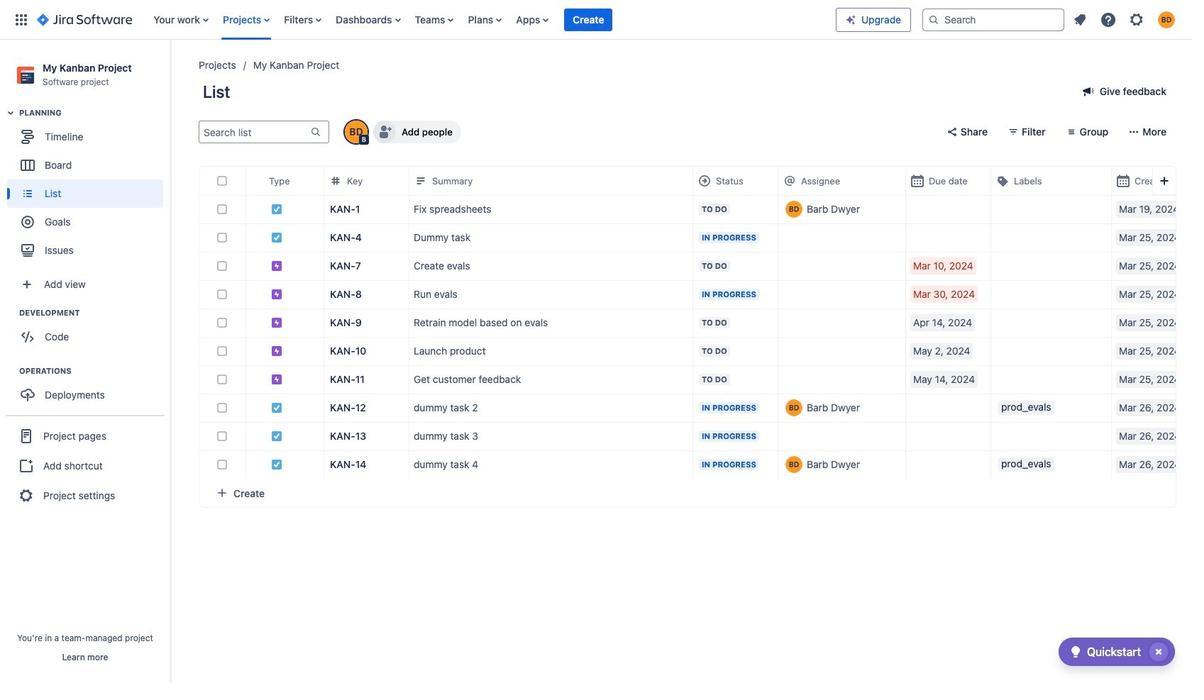 Task type: locate. For each thing, give the bounding box(es) containing it.
epic image
[[271, 289, 282, 300], [271, 317, 282, 329], [271, 346, 282, 357], [271, 374, 282, 386]]

1 horizontal spatial list
[[1067, 7, 1184, 32]]

4 epic image from the top
[[271, 374, 282, 386]]

0 vertical spatial task image
[[271, 204, 282, 215]]

sidebar navigation image
[[155, 57, 186, 85]]

your profile and settings image
[[1158, 11, 1175, 28]]

primary element
[[9, 0, 836, 39]]

planning image
[[2, 104, 19, 121]]

epic image
[[271, 261, 282, 272]]

2 vertical spatial task image
[[271, 403, 282, 414]]

Search list text field
[[199, 122, 309, 142]]

task image
[[271, 204, 282, 215], [271, 232, 282, 244], [271, 403, 282, 414]]

1 vertical spatial heading
[[19, 307, 170, 319]]

2 task image from the top
[[271, 459, 282, 471]]

1 vertical spatial task image
[[271, 459, 282, 471]]

banner
[[0, 0, 1192, 40]]

list item
[[565, 0, 613, 39]]

task image
[[271, 431, 282, 442], [271, 459, 282, 471]]

list
[[146, 0, 836, 39], [1067, 7, 1184, 32]]

heading for development image's group
[[19, 307, 170, 319]]

1 epic image from the top
[[271, 289, 282, 300]]

jira software image
[[37, 11, 132, 28], [37, 11, 132, 28]]

1 heading from the top
[[19, 107, 170, 119]]

3 heading from the top
[[19, 366, 170, 377]]

None search field
[[923, 8, 1065, 31]]

1 vertical spatial task image
[[271, 232, 282, 244]]

heading for group associated with operations icon
[[19, 366, 170, 377]]

0 vertical spatial task image
[[271, 431, 282, 442]]

group
[[7, 107, 170, 269], [7, 307, 170, 356], [7, 366, 170, 414], [6, 415, 165, 516]]

operations image
[[2, 363, 19, 380]]

group for development image
[[7, 307, 170, 356]]

search image
[[928, 14, 940, 25]]

display or create a field to show in your list view image
[[1156, 172, 1173, 189]]

table
[[199, 167, 1192, 479]]

heading
[[19, 107, 170, 119], [19, 307, 170, 319], [19, 366, 170, 377]]

2 vertical spatial heading
[[19, 366, 170, 377]]

settings image
[[1128, 11, 1146, 28]]

2 heading from the top
[[19, 307, 170, 319]]

2 task image from the top
[[271, 232, 282, 244]]

goal image
[[21, 216, 34, 229]]

group for planning icon
[[7, 107, 170, 269]]

0 horizontal spatial list
[[146, 0, 836, 39]]

0 vertical spatial heading
[[19, 107, 170, 119]]

1 task image from the top
[[271, 431, 282, 442]]



Task type: vqa. For each thing, say whether or not it's contained in the screenshot.
attach Icon
no



Task type: describe. For each thing, give the bounding box(es) containing it.
development image
[[2, 305, 19, 322]]

Search field
[[923, 8, 1065, 31]]

add people image
[[376, 124, 393, 141]]

heading for group associated with planning icon
[[19, 107, 170, 119]]

1 task image from the top
[[271, 204, 282, 215]]

2 epic image from the top
[[271, 317, 282, 329]]

sidebar element
[[0, 40, 170, 683]]

3 epic image from the top
[[271, 346, 282, 357]]

group for operations icon
[[7, 366, 170, 414]]

help image
[[1100, 11, 1117, 28]]

notifications image
[[1072, 11, 1089, 28]]

appswitcher icon image
[[13, 11, 30, 28]]

dismiss quickstart image
[[1148, 641, 1170, 664]]

3 task image from the top
[[271, 403, 282, 414]]



